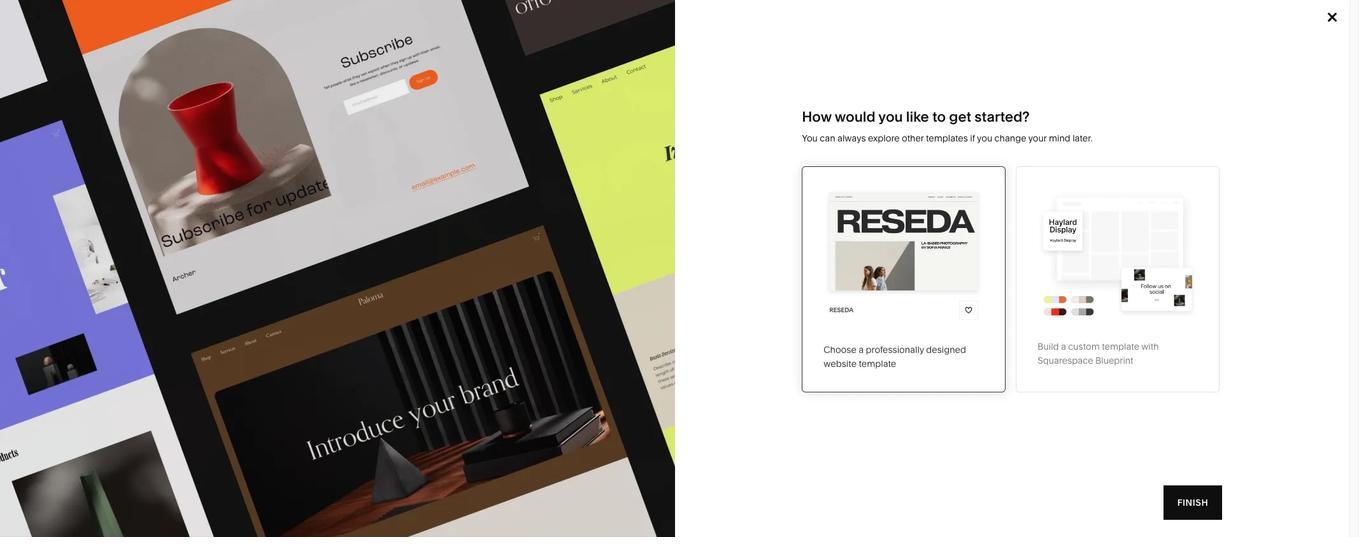 Task type: locate. For each thing, give the bounding box(es) containing it.
0 vertical spatial can
[[1008, 87, 1026, 100]]

to
[[1063, 100, 1073, 112], [933, 108, 946, 126]]

0 vertical spatial with
[[210, 101, 274, 140]]

1 horizontal spatial website
[[972, 100, 1010, 112]]

with
[[210, 101, 274, 140], [1142, 341, 1159, 353]]

popular
[[274, 177, 307, 188], [215, 362, 250, 375], [118, 405, 169, 422]]

profits
[[476, 234, 502, 246]]

mind
[[1049, 133, 1071, 144]]

template inside build a custom template with squarespace blueprint
[[1102, 341, 1140, 353]]

nature & animals link
[[664, 196, 749, 208]]

entertainment
[[396, 273, 455, 284]]

& for animals
[[695, 196, 701, 208]]

& for decor
[[692, 177, 698, 188]]

how
[[802, 108, 832, 126]]

0 vertical spatial popular
[[274, 177, 307, 188]]

1 vertical spatial template
[[1102, 341, 1140, 353]]

template
[[271, 69, 408, 108], [1102, 341, 1140, 353], [859, 358, 897, 370]]

designs down matches
[[172, 405, 227, 422]]

like
[[907, 108, 929, 126]]

& right home
[[692, 177, 698, 188]]

a up squarespace
[[1062, 341, 1067, 353]]

0 vertical spatial templates
[[1012, 100, 1061, 112]]

personal
[[916, 87, 959, 100]]

personal & cv
[[261, 273, 320, 284]]

template inside choose a professionally designed website template
[[859, 358, 897, 370]]

0 horizontal spatial can
[[820, 133, 836, 144]]

get up if
[[950, 108, 972, 126]]

a right need at right top
[[1007, 75, 1013, 88]]

0 horizontal spatial website
[[824, 358, 857, 370]]

0 horizontal spatial 28
[[118, 363, 128, 375]]

fitness link
[[664, 215, 707, 227]]

to right like
[[933, 108, 946, 126]]

1 horizontal spatial template
[[859, 358, 897, 370]]

you up explore
[[879, 108, 903, 126]]

designs left (28)
[[252, 362, 289, 375]]

popular up the all templates
[[274, 177, 307, 188]]

1 horizontal spatial get
[[1076, 100, 1092, 112]]

choose a professionally designed website template button
[[802, 166, 1006, 392]]

scheduling
[[137, 253, 184, 264]]

get down website,
[[1076, 100, 1092, 112]]

& for cv
[[300, 273, 306, 284]]

real estate & properties
[[530, 273, 630, 284]]

courses
[[137, 291, 172, 303]]

2 vertical spatial template
[[859, 358, 897, 370]]

started?
[[975, 108, 1030, 126]]

& left non-
[[447, 234, 452, 246]]

website
[[972, 100, 1010, 112], [824, 358, 857, 370]]

& right the media
[[559, 215, 564, 227]]

& right estate
[[579, 273, 584, 284]]

designs
[[309, 177, 343, 188], [252, 362, 289, 375], [172, 405, 227, 422]]

home & decor
[[664, 177, 726, 188]]

squarespace
[[1038, 355, 1094, 367]]

later.
[[1073, 133, 1093, 144]]

templates
[[650, 19, 705, 32], [274, 196, 317, 208], [229, 405, 299, 422]]

1 vertical spatial can
[[820, 133, 836, 144]]

popular down template
[[118, 405, 169, 422]]

designs up all templates link
[[309, 177, 343, 188]]

1 horizontal spatial 28
[[306, 405, 323, 422]]

& for design
[[276, 215, 281, 227]]

2 horizontal spatial template
[[1102, 341, 1140, 353]]

2 vertical spatial popular
[[118, 405, 169, 422]]

can left use
[[1008, 87, 1026, 100]]

other
[[902, 133, 924, 144]]

services up "business"
[[449, 196, 485, 208]]

0 vertical spatial 28
[[118, 363, 128, 375]]

to down website,
[[1063, 100, 1073, 112]]

business
[[420, 215, 458, 227]]

1 horizontal spatial templates
[[1012, 100, 1061, 112]]

make
[[118, 69, 202, 108]]

1 vertical spatial popular
[[215, 362, 250, 375]]

nature
[[664, 196, 693, 208]]

lusaka image
[[504, 436, 846, 537]]

custom
[[1069, 341, 1100, 353]]

& right nature
[[695, 196, 701, 208]]

entertainment link
[[396, 273, 467, 284]]

media & podcasts
[[530, 215, 605, 227]]

you can always explore other templates if you change your mind later.
[[802, 133, 1093, 144]]

responsive
[[916, 100, 970, 112]]

how would you like to get started?
[[802, 108, 1030, 126]]

2 horizontal spatial designs
[[309, 177, 343, 188]]

a inside build a custom template with squarespace blueprint
[[1062, 341, 1067, 353]]

0 horizontal spatial templates
[[926, 133, 968, 144]]

a right choose
[[859, 344, 864, 356]]

you right blog,
[[988, 87, 1006, 100]]

website down need at right top
[[972, 100, 1010, 112]]

&
[[692, 177, 698, 188], [695, 196, 701, 208], [276, 215, 281, 227], [559, 215, 564, 227], [447, 234, 452, 246], [291, 253, 296, 265], [300, 273, 306, 284], [579, 273, 584, 284]]

28 down (28)
[[306, 405, 323, 422]]

1 vertical spatial 28
[[306, 405, 323, 422]]

& left cv on the bottom of page
[[300, 273, 306, 284]]

2 horizontal spatial popular
[[274, 177, 307, 188]]

popular right matches
[[215, 362, 250, 375]]

template store entry card image
[[824, 188, 985, 322]]

yours
[[118, 101, 203, 140]]

1 vertical spatial with
[[1142, 341, 1159, 353]]

& right 'health'
[[291, 253, 296, 265]]

can right you at the top right of page
[[820, 133, 836, 144]]

customizable
[[1121, 87, 1186, 100]]

professional services
[[396, 196, 485, 208]]

ease.
[[282, 101, 362, 140]]

one page
[[137, 272, 178, 283]]

28
[[118, 363, 128, 375], [306, 405, 323, 422]]

designs for popular designs templates
[[172, 405, 227, 422]]

1 horizontal spatial services
[[449, 196, 485, 208]]

2 vertical spatial designs
[[172, 405, 227, 422]]

online
[[1116, 75, 1146, 88]]

home & decor link
[[664, 177, 739, 188]]

& right art
[[276, 215, 281, 227]]

whether
[[916, 75, 958, 88]]

build a custom template with squarespace blueprint button
[[1016, 166, 1220, 392]]

0 horizontal spatial designs
[[172, 405, 227, 422]]

1 vertical spatial website
[[824, 358, 857, 370]]

website,
[[1059, 75, 1100, 88]]

pazari image
[[890, 436, 1232, 537]]

design
[[284, 215, 313, 227]]

squarespace blueprint entry card image
[[1038, 188, 1199, 319]]

0 horizontal spatial to
[[933, 108, 946, 126]]

2 vertical spatial templates
[[229, 405, 299, 422]]

templates down portfolio
[[1012, 100, 1061, 112]]

1 horizontal spatial designs
[[252, 362, 289, 375]]

all
[[261, 196, 272, 208]]

build a custom template with squarespace blueprint
[[1038, 341, 1159, 367]]

art
[[261, 215, 273, 227]]

get
[[1076, 100, 1092, 112], [950, 108, 972, 126]]

make any template yours with ease.
[[118, 69, 415, 140]]

designs for popular designs (28)
[[252, 362, 289, 375]]

1 horizontal spatial to
[[1063, 100, 1073, 112]]

get inside whether you need a portfolio website, an online store, or a personal blog, you can use squarespace's customizable and responsive website templates to get started.
[[1076, 100, 1092, 112]]

with inside build a custom template with squarespace blueprint
[[1142, 341, 1159, 353]]

services down courses
[[137, 310, 173, 322]]

0 horizontal spatial template
[[271, 69, 408, 108]]

website inside whether you need a portfolio website, an online store, or a personal blog, you can use squarespace's customizable and responsive website templates to get started.
[[972, 100, 1010, 112]]

explore
[[868, 133, 900, 144]]

with inside make any template yours with ease.
[[210, 101, 274, 140]]

popular designs
[[274, 177, 343, 188]]

templates left if
[[926, 133, 968, 144]]

art & design link
[[261, 215, 326, 227]]

1 vertical spatial templates
[[926, 133, 968, 144]]

0 horizontal spatial with
[[210, 101, 274, 140]]

products
[[562, 19, 614, 32]]

0 vertical spatial services
[[449, 196, 485, 208]]

template inside make any template yours with ease.
[[271, 69, 408, 108]]

1 horizontal spatial popular
[[215, 362, 250, 375]]

a inside choose a professionally designed website template
[[859, 344, 864, 356]]

0 vertical spatial designs
[[309, 177, 343, 188]]

0 vertical spatial template
[[271, 69, 408, 108]]

0 vertical spatial website
[[972, 100, 1010, 112]]

whether you need a portfolio website, an online store, or a personal blog, you can use squarespace's customizable and responsive website templates to get started.
[[916, 75, 1207, 112]]

store,
[[1149, 75, 1176, 88]]

community & non-profits link
[[396, 234, 515, 246]]

28 left template
[[118, 363, 128, 375]]

community
[[396, 234, 444, 246]]

1 vertical spatial designs
[[252, 362, 289, 375]]

local
[[396, 215, 418, 227]]

health & beauty link
[[261, 253, 340, 265]]

0 horizontal spatial services
[[137, 310, 173, 322]]

personal & cv link
[[261, 273, 333, 284]]

to inside whether you need a portfolio website, an online store, or a personal blog, you can use squarespace's customizable and responsive website templates to get started.
[[1063, 100, 1073, 112]]

website down choose
[[824, 358, 857, 370]]

0 horizontal spatial popular
[[118, 405, 169, 422]]

template
[[130, 363, 170, 375]]

choose
[[824, 344, 857, 356]]

pazari element
[[890, 436, 1232, 537]]

change
[[995, 133, 1027, 144]]

squarespace logo image
[[25, 15, 167, 36]]

squarespace logo link
[[25, 15, 287, 36]]

squarespace blueprint promo image image
[[0, 0, 675, 537]]

finish
[[1178, 497, 1209, 508]]

1 horizontal spatial with
[[1142, 341, 1159, 353]]

1 horizontal spatial can
[[1008, 87, 1026, 100]]



Task type: describe. For each thing, give the bounding box(es) containing it.
blog
[[137, 234, 156, 245]]

travel
[[530, 177, 555, 188]]

photography link
[[261, 234, 328, 246]]

degraw element
[[118, 436, 461, 537]]

lusaka element
[[504, 436, 846, 537]]

travel link
[[530, 177, 567, 188]]

(28)
[[291, 362, 308, 375]]

popular for popular designs templates
[[118, 405, 169, 422]]

restaurants link
[[530, 196, 592, 208]]

personal
[[261, 273, 298, 284]]

estate
[[551, 273, 576, 284]]

a right or
[[1191, 75, 1197, 88]]

products button
[[562, 0, 624, 51]]

community & non-profits
[[396, 234, 502, 246]]

professional
[[396, 196, 447, 208]]

you left need at right top
[[960, 75, 978, 88]]

page
[[157, 272, 178, 283]]

blog,
[[961, 87, 986, 100]]

finish button
[[1164, 486, 1223, 520]]

use
[[1028, 87, 1045, 100]]

topic
[[261, 155, 285, 164]]

an
[[1102, 75, 1114, 88]]

website inside choose a professionally designed website template
[[824, 358, 857, 370]]

choose a professionally designed website template
[[824, 344, 967, 370]]

always
[[838, 133, 866, 144]]

templates link
[[650, 0, 705, 51]]

you right if
[[977, 133, 993, 144]]

type
[[118, 155, 137, 164]]

popular designs link
[[261, 177, 343, 188]]

animals
[[703, 196, 737, 208]]

& for podcasts
[[559, 215, 564, 227]]

local business link
[[396, 215, 471, 227]]

one
[[137, 272, 155, 283]]

real estate & properties link
[[530, 273, 643, 284]]

or
[[1178, 75, 1188, 88]]

& for beauty
[[291, 253, 296, 265]]

squarespace's
[[1048, 87, 1119, 100]]

health & beauty
[[261, 253, 328, 265]]

0 vertical spatial templates
[[650, 19, 705, 32]]

events
[[530, 234, 558, 246]]

any
[[209, 69, 263, 108]]

popular designs (28) link
[[215, 362, 308, 375]]

store
[[167, 176, 189, 188]]

all templates
[[261, 196, 317, 208]]

online store
[[137, 176, 189, 188]]

designs for popular designs
[[309, 177, 343, 188]]

& for non-
[[447, 234, 452, 246]]

home
[[664, 177, 690, 188]]

designed
[[927, 344, 967, 356]]

templates inside whether you need a portfolio website, an online store, or a personal blog, you can use squarespace's customizable and responsive website templates to get started.
[[1012, 100, 1061, 112]]

with for yours
[[210, 101, 274, 140]]

all templates link
[[261, 196, 330, 208]]

portfolio
[[1015, 75, 1057, 88]]

28 for 28 )
[[306, 405, 323, 422]]

degraw image
[[118, 436, 461, 537]]

portfolio
[[137, 195, 172, 207]]

beauty
[[299, 253, 328, 265]]

memberships
[[137, 215, 195, 226]]

can inside whether you need a portfolio website, an online store, or a personal blog, you can use squarespace's customizable and responsive website templates to get started.
[[1008, 87, 1026, 100]]

with for template
[[1142, 341, 1159, 353]]

28 for 28 template matches
[[118, 363, 128, 375]]

1 vertical spatial services
[[137, 310, 173, 322]]

0 horizontal spatial get
[[950, 108, 972, 126]]

popular designs (28)
[[215, 362, 308, 375]]

started.
[[1094, 100, 1131, 112]]

fitness
[[664, 215, 694, 227]]

you
[[802, 133, 818, 144]]

your
[[1029, 133, 1047, 144]]

)
[[323, 405, 327, 422]]

professional services link
[[396, 196, 498, 208]]

28 template matches
[[118, 363, 208, 375]]

build
[[1038, 341, 1059, 353]]

popular for popular designs
[[274, 177, 307, 188]]

media & podcasts link
[[530, 215, 618, 227]]

popular for popular designs (28)
[[215, 362, 250, 375]]

media
[[530, 215, 556, 227]]

fashion
[[396, 177, 428, 188]]

would
[[835, 108, 876, 126]]

professionally
[[866, 344, 924, 356]]

decor
[[700, 177, 726, 188]]

properties
[[587, 273, 630, 284]]

1 vertical spatial templates
[[274, 196, 317, 208]]

popular designs templates
[[118, 405, 299, 422]]

weddings
[[530, 253, 573, 265]]

28 )
[[306, 405, 327, 422]]

blueprint
[[1096, 355, 1134, 367]]

and
[[1189, 87, 1207, 100]]

nature & animals
[[664, 196, 737, 208]]

events link
[[530, 234, 571, 246]]



Task type: vqa. For each thing, say whether or not it's contained in the screenshot.
Zaatar "image"
no



